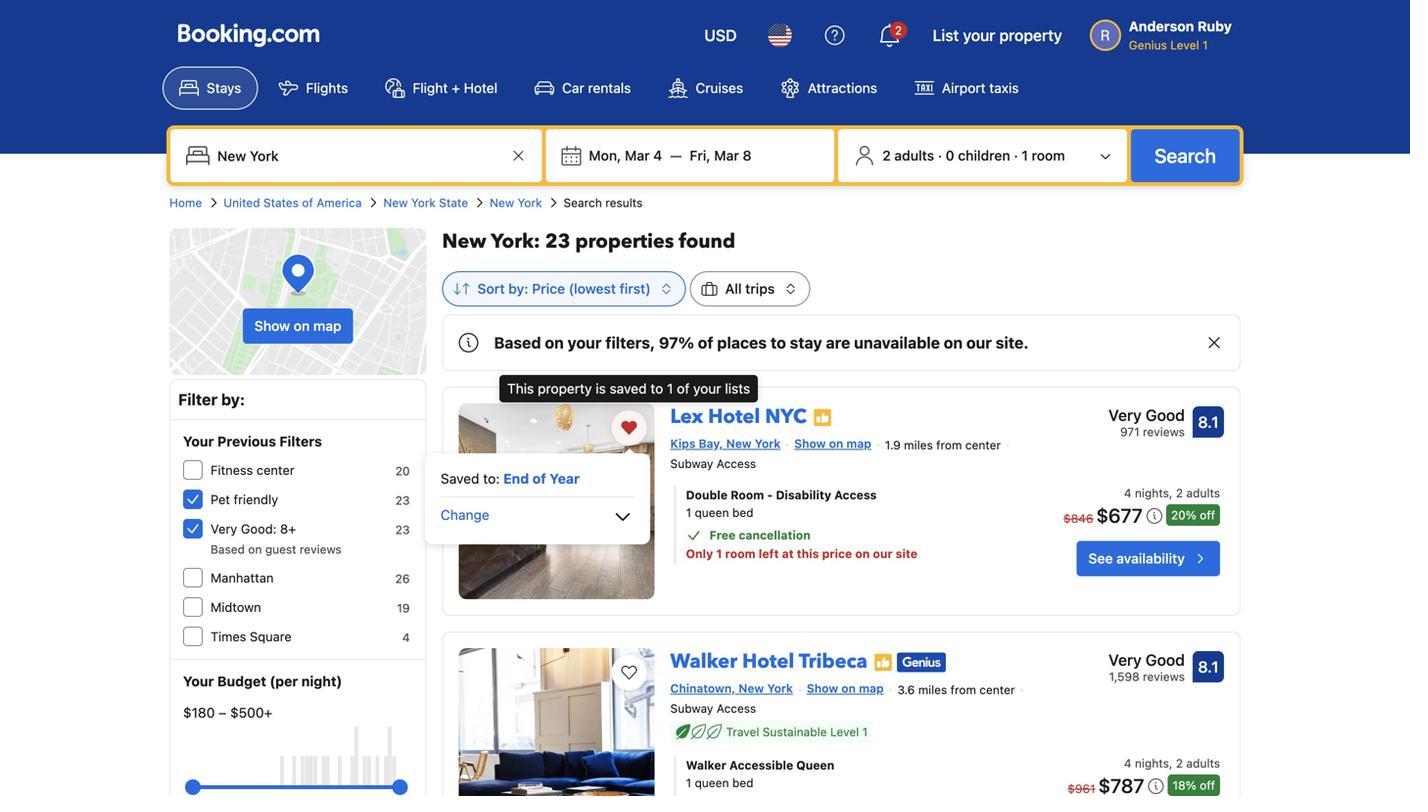 Task type: describe. For each thing, give the bounding box(es) containing it.
tribeca
[[799, 648, 868, 675]]

this property is part of our preferred partner program. it's committed to providing excellent service and good value. it'll pay us a higher commission if you make a booking. image for tribeca
[[874, 653, 893, 672]]

united states of america
[[224, 196, 362, 210]]

york left state
[[411, 196, 436, 210]]

0 horizontal spatial level
[[830, 725, 859, 739]]

reviews for walker hotel tribeca
[[1143, 670, 1185, 684]]

places
[[717, 333, 767, 352]]

search for search results
[[564, 196, 602, 210]]

change
[[441, 507, 490, 523]]

queen for walker
[[695, 776, 729, 790]]

$180
[[183, 705, 215, 721]]

1 down free at the right of the page
[[716, 547, 722, 561]]

bed for walker
[[733, 776, 754, 790]]

walker accessible queen
[[686, 759, 835, 772]]

airport taxis
[[942, 80, 1019, 96]]

new for new york: 23 properties found
[[442, 228, 486, 255]]

1 down walker accessible queen at the bottom
[[686, 776, 692, 790]]

hotel for walker
[[742, 648, 795, 675]]

show inside show on map button
[[254, 318, 290, 334]]

18% off
[[1173, 779, 1215, 793]]

new york: 23 properties found
[[442, 228, 736, 255]]

center for walker hotel tribeca
[[980, 683, 1015, 697]]

4 up $677
[[1124, 486, 1132, 500]]

walker accessible queen link
[[686, 757, 1017, 774]]

adults for $961
[[1187, 757, 1220, 771]]

at
[[782, 547, 794, 561]]

1 queen bed for lex
[[686, 506, 754, 520]]

center for lex hotel nyc
[[966, 438, 1001, 452]]

of right end at bottom left
[[533, 471, 546, 487]]

this property is saved to 1 of your lists
[[507, 381, 750, 397]]

are
[[826, 333, 850, 352]]

your inside list your property link
[[963, 26, 996, 45]]

1 mar from the left
[[625, 147, 650, 164]]

nights for 20%
[[1135, 486, 1169, 500]]

8.1 for lex hotel nyc
[[1198, 413, 1219, 431]]

mon,
[[589, 147, 621, 164]]

attractions
[[808, 80, 877, 96]]

based on your filters, 97% of places to stay are unavailable on our site.
[[494, 333, 1029, 352]]

found
[[679, 228, 736, 255]]

anderson
[[1129, 18, 1194, 34]]

access inside double room - disability access link
[[835, 488, 877, 502]]

Where are you going? field
[[210, 138, 507, 173]]

of right 97%
[[698, 333, 714, 352]]

2 inside dropdown button
[[883, 147, 891, 164]]

scored 8.1 element for tribeca
[[1193, 651, 1224, 683]]

only 1 room left at this price on our site
[[686, 547, 918, 561]]

search button
[[1131, 129, 1240, 182]]

car
[[562, 80, 584, 96]]

very good element for nyc
[[1109, 404, 1185, 427]]

year
[[550, 471, 580, 487]]

york:
[[491, 228, 540, 255]]

double room - disability access
[[686, 488, 877, 502]]

all
[[725, 281, 742, 297]]

1 vertical spatial room
[[725, 547, 756, 561]]

price
[[822, 547, 852, 561]]

results
[[605, 196, 643, 210]]

night)
[[301, 673, 342, 690]]

sort
[[478, 281, 505, 297]]

walker hotel tribeca image
[[459, 648, 655, 796]]

airport
[[942, 80, 986, 96]]

york down walker hotel tribeca
[[767, 682, 793, 695]]

4 down 19
[[402, 631, 410, 644]]

off for 18% off
[[1200, 779, 1215, 793]]

0 horizontal spatial to
[[651, 381, 663, 397]]

very good 971 reviews
[[1109, 406, 1185, 439]]

2 vertical spatial your
[[693, 381, 721, 397]]

3.6 miles from center subway access
[[670, 683, 1015, 716]]

2 · from the left
[[1014, 147, 1018, 164]]

queen for lex
[[695, 506, 729, 520]]

20% off
[[1171, 509, 1215, 522]]

walker hotel tribeca link
[[670, 641, 868, 675]]

flight
[[413, 80, 448, 96]]

2 adults · 0 children · 1 room
[[883, 147, 1065, 164]]

sustainable
[[763, 725, 827, 739]]

good for lex hotel nyc
[[1146, 406, 1185, 425]]

of inside "link"
[[302, 196, 313, 210]]

filter
[[178, 390, 218, 409]]

lex hotel nyc
[[670, 404, 807, 430]]

1,598
[[1109, 670, 1140, 684]]

disability
[[776, 488, 832, 502]]

double room - disability access link
[[686, 486, 1017, 504]]

show on map button
[[243, 309, 353, 344]]

only
[[686, 547, 713, 561]]

search results
[[564, 196, 643, 210]]

show on map for walker hotel tribeca
[[807, 682, 884, 695]]

rentals
[[588, 80, 631, 96]]

lex hotel nyc image
[[459, 404, 655, 599]]

23 inside "element"
[[545, 228, 571, 255]]

miles for lex hotel nyc
[[904, 438, 933, 452]]

$961
[[1068, 782, 1096, 796]]

map inside button
[[313, 318, 342, 334]]

subway for lex
[[670, 457, 713, 471]]

all trips button
[[690, 271, 810, 307]]

1.9 miles from center subway access
[[670, 438, 1001, 471]]

usd
[[705, 26, 737, 45]]

budget
[[217, 673, 266, 690]]

very for walker hotel tribeca
[[1109, 651, 1142, 669]]

usd button
[[693, 12, 749, 59]]

26
[[395, 572, 410, 586]]

based for based on your filters, 97% of places to stay are unavailable on our site.
[[494, 333, 541, 352]]

list your property
[[933, 26, 1062, 45]]

$846
[[1064, 512, 1094, 526]]

room inside dropdown button
[[1032, 147, 1065, 164]]

end of year link
[[503, 471, 580, 487]]

first)
[[620, 281, 651, 297]]

flight + hotel
[[413, 80, 498, 96]]

reviews for lex hotel nyc
[[1143, 425, 1185, 439]]

see availability link
[[1077, 541, 1220, 577]]

price
[[532, 281, 565, 297]]

new york state link
[[383, 194, 468, 212]]

adults inside dropdown button
[[895, 147, 934, 164]]

3.6
[[898, 683, 915, 697]]

america
[[317, 196, 362, 210]]

trips
[[745, 281, 775, 297]]

level inside anderson ruby genius level 1
[[1171, 38, 1199, 52]]

4 down 1,598
[[1124, 757, 1132, 771]]

hotel for lex
[[708, 404, 760, 430]]

0 horizontal spatial property
[[538, 381, 592, 397]]

off for 20% off
[[1200, 509, 1215, 522]]

unavailable
[[854, 333, 940, 352]]

nyc
[[765, 404, 807, 430]]

travel
[[726, 725, 759, 739]]

booking.com image
[[178, 24, 319, 47]]

access for nyc
[[717, 457, 756, 471]]

0
[[946, 147, 955, 164]]

mon, mar 4 — fri, mar 8
[[589, 147, 752, 164]]

united states of america link
[[224, 194, 362, 212]]

new down walker hotel tribeca
[[739, 682, 764, 695]]

left
[[759, 547, 779, 561]]

scored 8.1 element for nyc
[[1193, 406, 1224, 438]]

ruby
[[1198, 18, 1232, 34]]

stay
[[790, 333, 822, 352]]

new york
[[490, 196, 542, 210]]

bed for lex
[[733, 506, 754, 520]]

site.
[[996, 333, 1029, 352]]

8
[[743, 147, 752, 164]]

very good 1,598 reviews
[[1109, 651, 1185, 684]]

(lowest
[[569, 281, 616, 297]]

new york link
[[490, 194, 542, 212]]

23 for pet friendly
[[395, 494, 410, 507]]

pet
[[211, 492, 230, 507]]

search for search
[[1155, 144, 1216, 167]]

2 inside "dropdown button"
[[895, 24, 902, 37]]

$677
[[1097, 504, 1143, 527]]

1 horizontal spatial our
[[967, 333, 992, 352]]

8+
[[280, 522, 296, 536]]

travel sustainable level 1
[[726, 725, 868, 739]]



Task type: vqa. For each thing, say whether or not it's contained in the screenshot.
to:
yes



Task type: locate. For each thing, give the bounding box(es) containing it.
0 vertical spatial search
[[1155, 144, 1216, 167]]

good:
[[241, 522, 277, 536]]

queen
[[797, 759, 835, 772]]

this
[[507, 381, 534, 397]]

walker for walker hotel tribeca
[[670, 648, 738, 675]]

1 bed from the top
[[733, 506, 754, 520]]

20%
[[1171, 509, 1197, 522]]

new down state
[[442, 228, 486, 255]]

your for your previous filters
[[183, 433, 214, 450]]

by: right the filter
[[221, 390, 245, 409]]

from for lex hotel nyc
[[936, 438, 962, 452]]

1 , from the top
[[1169, 486, 1173, 500]]

friendly
[[234, 492, 278, 507]]

0 vertical spatial very
[[1109, 406, 1142, 425]]

our left the site.
[[967, 333, 992, 352]]

to right saved
[[651, 381, 663, 397]]

2 vertical spatial hotel
[[742, 648, 795, 675]]

nights up $677
[[1135, 486, 1169, 500]]

change button
[[441, 505, 635, 529]]

fri, mar 8 button
[[682, 138, 760, 173]]

1 queen from the top
[[695, 506, 729, 520]]

1 horizontal spatial your
[[693, 381, 721, 397]]

walker inside walker accessible queen "link"
[[686, 759, 727, 772]]

based up the this
[[494, 333, 541, 352]]

your account menu anderson ruby genius level 1 element
[[1090, 9, 1240, 54]]

very good element for tribeca
[[1109, 648, 1185, 672]]

0 vertical spatial bed
[[733, 506, 754, 520]]

show
[[254, 318, 290, 334], [794, 437, 826, 451], [807, 682, 838, 695]]

0 vertical spatial 8.1
[[1198, 413, 1219, 431]]

$500+
[[230, 705, 273, 721]]

group
[[193, 772, 400, 796]]

2 nights from the top
[[1135, 757, 1169, 771]]

1 vertical spatial 1 queen bed
[[686, 776, 754, 790]]

on inside button
[[294, 318, 310, 334]]

good inside very good 1,598 reviews
[[1146, 651, 1185, 669]]

1 horizontal spatial mar
[[714, 147, 739, 164]]

queen down walker accessible queen at the bottom
[[695, 776, 729, 790]]

from right 3.6
[[951, 683, 976, 697]]

your up $180
[[183, 673, 214, 690]]

0 vertical spatial your
[[183, 433, 214, 450]]

0 vertical spatial our
[[967, 333, 992, 352]]

8.1 for walker hotel tribeca
[[1198, 658, 1219, 676]]

adults for $846
[[1187, 486, 1220, 500]]

previous
[[217, 433, 276, 450]]

walker hotel tribeca
[[670, 648, 868, 675]]

97%
[[659, 333, 694, 352]]

1 vertical spatial from
[[951, 683, 976, 697]]

anderson ruby genius level 1
[[1129, 18, 1232, 52]]

1 vertical spatial good
[[1146, 651, 1185, 669]]

0 vertical spatial 23
[[545, 228, 571, 255]]

1 vertical spatial queen
[[695, 776, 729, 790]]

1 vertical spatial our
[[873, 547, 893, 561]]

1 vertical spatial property
[[538, 381, 592, 397]]

mar left 8
[[714, 147, 739, 164]]

1 horizontal spatial search
[[1155, 144, 1216, 167]]

1 · from the left
[[938, 147, 942, 164]]

0 vertical spatial adults
[[895, 147, 934, 164]]

1 vertical spatial center
[[257, 463, 295, 477]]

reviews inside very good 1,598 reviews
[[1143, 670, 1185, 684]]

1 vertical spatial 23
[[395, 494, 410, 507]]

walker for walker accessible queen
[[686, 759, 727, 772]]

very inside very good 1,598 reviews
[[1109, 651, 1142, 669]]

1 vertical spatial nights
[[1135, 757, 1169, 771]]

2 mar from the left
[[714, 147, 739, 164]]

1 horizontal spatial room
[[1032, 147, 1065, 164]]

airport taxis link
[[898, 67, 1036, 110]]

level down anderson
[[1171, 38, 1199, 52]]

fitness
[[211, 463, 253, 477]]

, for 20%
[[1169, 486, 1173, 500]]

scored 8.1 element right very good 971 reviews
[[1193, 406, 1224, 438]]

2 adults · 0 children · 1 room button
[[846, 137, 1120, 174]]

0 vertical spatial from
[[936, 438, 962, 452]]

1 vertical spatial search
[[564, 196, 602, 210]]

23
[[545, 228, 571, 255], [395, 494, 410, 507], [395, 523, 410, 537]]

search inside button
[[1155, 144, 1216, 167]]

0 horizontal spatial our
[[873, 547, 893, 561]]

1 subway from the top
[[670, 457, 713, 471]]

1 vertical spatial very good element
[[1109, 648, 1185, 672]]

· left "0"
[[938, 147, 942, 164]]

by: for filter
[[221, 390, 245, 409]]

by: for sort
[[509, 281, 529, 297]]

1 vertical spatial bed
[[733, 776, 754, 790]]

1 your from the top
[[183, 433, 214, 450]]

list your property link
[[921, 12, 1074, 59]]

new up york: at top
[[490, 196, 514, 210]]

show on map for lex hotel nyc
[[794, 437, 872, 451]]

center right 3.6
[[980, 683, 1015, 697]]

2 , from the top
[[1169, 757, 1173, 771]]

saved
[[441, 471, 479, 487]]

of right states
[[302, 196, 313, 210]]

mar
[[625, 147, 650, 164], [714, 147, 739, 164]]

2 vertical spatial show on map
[[807, 682, 884, 695]]

4 nights , 2 adults for 18%
[[1124, 757, 1220, 771]]

0 vertical spatial nights
[[1135, 486, 1169, 500]]

1 up walker accessible queen "link"
[[863, 725, 868, 739]]

0 vertical spatial very good element
[[1109, 404, 1185, 427]]

map for walker hotel tribeca
[[859, 682, 884, 695]]

from inside 3.6 miles from center subway access
[[951, 683, 976, 697]]

york down 'nyc'
[[755, 437, 781, 451]]

20
[[395, 464, 410, 478]]

flights
[[306, 80, 348, 96]]

our left site
[[873, 547, 893, 561]]

show for lex hotel nyc
[[794, 437, 826, 451]]

list
[[933, 26, 959, 45]]

new for new york state
[[383, 196, 408, 210]]

adults left "0"
[[895, 147, 934, 164]]

4 left —
[[653, 147, 662, 164]]

walker inside walker hotel tribeca link
[[670, 648, 738, 675]]

property
[[999, 26, 1062, 45], [538, 381, 592, 397]]

1 up lex
[[667, 381, 673, 397]]

1 vertical spatial level
[[830, 725, 859, 739]]

home link
[[169, 194, 202, 212]]

4 nights , 2 adults for 20%
[[1124, 486, 1220, 500]]

your down the filter
[[183, 433, 214, 450]]

0 vertical spatial room
[[1032, 147, 1065, 164]]

chinatown,
[[670, 682, 736, 695]]

scored 8.1 element right very good 1,598 reviews
[[1193, 651, 1224, 683]]

0 vertical spatial map
[[313, 318, 342, 334]]

see availability
[[1089, 551, 1185, 567]]

1 vertical spatial to
[[651, 381, 663, 397]]

2 your from the top
[[183, 673, 214, 690]]

center right 1.9
[[966, 438, 1001, 452]]

1 vertical spatial your
[[183, 673, 214, 690]]

taxis
[[990, 80, 1019, 96]]

based on guest reviews
[[211, 543, 342, 556]]

·
[[938, 147, 942, 164], [1014, 147, 1018, 164]]

access down the kips bay, new york
[[717, 457, 756, 471]]

from right 1.9
[[936, 438, 962, 452]]

1 vertical spatial map
[[847, 437, 872, 451]]

1 right children
[[1022, 147, 1028, 164]]

1 vertical spatial your
[[568, 333, 602, 352]]

1 down ruby
[[1203, 38, 1208, 52]]

saved
[[610, 381, 647, 397]]

0 vertical spatial miles
[[904, 438, 933, 452]]

very down pet
[[211, 522, 237, 536]]

very for lex hotel nyc
[[1109, 406, 1142, 425]]

4
[[653, 147, 662, 164], [1124, 486, 1132, 500], [402, 631, 410, 644], [1124, 757, 1132, 771]]

2 vertical spatial very
[[1109, 651, 1142, 669]]

1 vertical spatial very
[[211, 522, 237, 536]]

state
[[439, 196, 468, 210]]

1 vertical spatial ,
[[1169, 757, 1173, 771]]

subway inside 1.9 miles from center subway access
[[670, 457, 713, 471]]

2 off from the top
[[1200, 779, 1215, 793]]

new inside "element"
[[442, 228, 486, 255]]

your left lists
[[693, 381, 721, 397]]

nights for 18%
[[1135, 757, 1169, 771]]

york up york: at top
[[518, 196, 542, 210]]

off right the 20%
[[1200, 509, 1215, 522]]

subway inside 3.6 miles from center subway access
[[670, 702, 713, 716]]

2 8.1 from the top
[[1198, 658, 1219, 676]]

from for walker hotel tribeca
[[951, 683, 976, 697]]

states
[[263, 196, 299, 210]]

2 vertical spatial 23
[[395, 523, 410, 537]]

23 down 20
[[395, 494, 410, 507]]

0 horizontal spatial ·
[[938, 147, 942, 164]]

very up 1,598
[[1109, 651, 1142, 669]]

1 vertical spatial adults
[[1187, 486, 1220, 500]]

is
[[596, 381, 606, 397]]

hotel right +
[[464, 80, 498, 96]]

1 queen bed down the double
[[686, 506, 754, 520]]

new for new york
[[490, 196, 514, 210]]

2 bed from the top
[[733, 776, 754, 790]]

off
[[1200, 509, 1215, 522], [1200, 779, 1215, 793]]

1 horizontal spatial by:
[[509, 281, 529, 297]]

your right list
[[963, 26, 996, 45]]

0 horizontal spatial mar
[[625, 147, 650, 164]]

8.1
[[1198, 413, 1219, 431], [1198, 658, 1219, 676]]

1 vertical spatial 4 nights , 2 adults
[[1124, 757, 1220, 771]]

center inside 1.9 miles from center subway access
[[966, 438, 1001, 452]]

search results updated. new york: 23 properties found. applied filters: pet friendly, very good: 8+, free cancellation, guests' favorite area, adapted bath. element
[[442, 228, 1241, 256]]

2 up 18%
[[1176, 757, 1183, 771]]

reviews inside very good 971 reviews
[[1143, 425, 1185, 439]]

2 good from the top
[[1146, 651, 1185, 669]]

by: right sort
[[509, 281, 529, 297]]

queen
[[695, 506, 729, 520], [695, 776, 729, 790]]

8.1 right very good 1,598 reviews
[[1198, 658, 1219, 676]]

bed down walker accessible queen at the bottom
[[733, 776, 754, 790]]

walker up chinatown,
[[670, 648, 738, 675]]

1 horizontal spatial ·
[[1014, 147, 1018, 164]]

very good element
[[1109, 404, 1185, 427], [1109, 648, 1185, 672]]

center inside 3.6 miles from center subway access
[[980, 683, 1015, 697]]

access down chinatown, new york
[[717, 702, 756, 716]]

free
[[710, 529, 736, 542]]

2 up the 20%
[[1176, 486, 1183, 500]]

map
[[313, 318, 342, 334], [847, 437, 872, 451], [859, 682, 884, 695]]

1 vertical spatial access
[[835, 488, 877, 502]]

0 vertical spatial access
[[717, 457, 756, 471]]

0 vertical spatial by:
[[509, 281, 529, 297]]

bed down room
[[733, 506, 754, 520]]

nights down 1,598
[[1135, 757, 1169, 771]]

1 horizontal spatial level
[[1171, 38, 1199, 52]]

subway for walker
[[670, 702, 713, 716]]

properties
[[575, 228, 674, 255]]

0 vertical spatial property
[[999, 26, 1062, 45]]

1 vertical spatial show on map
[[794, 437, 872, 451]]

2 left "0"
[[883, 147, 891, 164]]

1 queen bed for walker
[[686, 776, 754, 790]]

0 vertical spatial to
[[771, 333, 786, 352]]

hotel inside 'link'
[[464, 80, 498, 96]]

very up 971
[[1109, 406, 1142, 425]]

0 vertical spatial off
[[1200, 509, 1215, 522]]

1 down the double
[[686, 506, 692, 520]]

1 horizontal spatial property
[[999, 26, 1062, 45]]

adults up 20% off
[[1187, 486, 1220, 500]]

cancellation
[[739, 529, 811, 542]]

2 vertical spatial center
[[980, 683, 1015, 697]]

this property is part of our preferred partner program. it's committed to providing excellent service and good value. it'll pay us a higher commission if you make a booking. image
[[813, 408, 832, 428], [813, 408, 832, 428], [874, 653, 893, 672]]

1 off from the top
[[1200, 509, 1215, 522]]

from
[[936, 438, 962, 452], [951, 683, 976, 697]]

show for walker hotel tribeca
[[807, 682, 838, 695]]

0 vertical spatial show
[[254, 318, 290, 334]]

0 horizontal spatial based
[[211, 543, 245, 556]]

23 up the "26"
[[395, 523, 410, 537]]

0 vertical spatial queen
[[695, 506, 729, 520]]

scored 8.1 element
[[1193, 406, 1224, 438], [1193, 651, 1224, 683]]

1 vertical spatial based
[[211, 543, 245, 556]]

1 inside anderson ruby genius level 1
[[1203, 38, 1208, 52]]

from inside 1.9 miles from center subway access
[[936, 438, 962, 452]]

0 horizontal spatial your
[[568, 333, 602, 352]]

room right children
[[1032, 147, 1065, 164]]

0 horizontal spatial search
[[564, 196, 602, 210]]

hotel up chinatown, new york
[[742, 648, 795, 675]]

4 nights , 2 adults up 18%
[[1124, 757, 1220, 771]]

2 vertical spatial show
[[807, 682, 838, 695]]

level down 3.6 miles from center subway access
[[830, 725, 859, 739]]

0 vertical spatial 4 nights , 2 adults
[[1124, 486, 1220, 500]]

1 queen bed
[[686, 506, 754, 520], [686, 776, 754, 790]]

off right 18%
[[1200, 779, 1215, 793]]

1 horizontal spatial to
[[771, 333, 786, 352]]

+
[[452, 80, 460, 96]]

1 vertical spatial 8.1
[[1198, 658, 1219, 676]]

reviews right 971
[[1143, 425, 1185, 439]]

genius discounts available at this property. image
[[897, 653, 946, 672], [897, 653, 946, 672]]

center
[[966, 438, 1001, 452], [257, 463, 295, 477], [980, 683, 1015, 697]]

0 horizontal spatial by:
[[221, 390, 245, 409]]

1 vertical spatial hotel
[[708, 404, 760, 430]]

1 1 queen bed from the top
[[686, 506, 754, 520]]

map for lex hotel nyc
[[847, 437, 872, 451]]

square
[[250, 629, 292, 644]]

0 vertical spatial subway
[[670, 457, 713, 471]]

1 vertical spatial subway
[[670, 702, 713, 716]]

attractions link
[[764, 67, 894, 110]]

based for based on guest reviews
[[211, 543, 245, 556]]

2 left list
[[895, 24, 902, 37]]

access down 1.9 miles from center subway access on the bottom of the page
[[835, 488, 877, 502]]

accessible
[[730, 759, 793, 772]]

site
[[896, 547, 918, 561]]

filters,
[[606, 333, 655, 352]]

1 queen bed down walker accessible queen at the bottom
[[686, 776, 754, 790]]

0 vertical spatial center
[[966, 438, 1001, 452]]

1 vertical spatial show
[[794, 437, 826, 451]]

2 subway from the top
[[670, 702, 713, 716]]

2 vertical spatial reviews
[[1143, 670, 1185, 684]]

0 vertical spatial reviews
[[1143, 425, 1185, 439]]

bed
[[733, 506, 754, 520], [733, 776, 754, 790]]

1 vertical spatial off
[[1200, 779, 1215, 793]]

flights link
[[262, 67, 365, 110]]

manhattan
[[211, 571, 274, 585]]

filter by:
[[178, 390, 245, 409]]

8.1 right very good 971 reviews
[[1198, 413, 1219, 431]]

property left is
[[538, 381, 592, 397]]

genius
[[1129, 38, 1167, 52]]

0 vertical spatial ,
[[1169, 486, 1173, 500]]

0 vertical spatial 1 queen bed
[[686, 506, 754, 520]]

hotel up the kips bay, new york
[[708, 404, 760, 430]]

this property is part of our preferred partner program. it's committed to providing excellent service and good value. it'll pay us a higher commission if you make a booking. image for nyc
[[813, 408, 832, 428]]

23 right york: at top
[[545, 228, 571, 255]]

kips
[[670, 437, 696, 451]]

1 4 nights , 2 adults from the top
[[1124, 486, 1220, 500]]

miles for walker hotel tribeca
[[918, 683, 947, 697]]

2 scored 8.1 element from the top
[[1193, 651, 1224, 683]]

reviews right 1,598
[[1143, 670, 1185, 684]]

0 vertical spatial good
[[1146, 406, 1185, 425]]

mar right mon,
[[625, 147, 650, 164]]

971
[[1120, 425, 1140, 439]]

adults
[[895, 147, 934, 164], [1187, 486, 1220, 500], [1187, 757, 1220, 771]]

show on map inside button
[[254, 318, 342, 334]]

2 1 queen bed from the top
[[686, 776, 754, 790]]

of up lex
[[677, 381, 690, 397]]

0 vertical spatial hotel
[[464, 80, 498, 96]]

property up taxis
[[999, 26, 1062, 45]]

miles inside 1.9 miles from center subway access
[[904, 438, 933, 452]]

0 vertical spatial based
[[494, 333, 541, 352]]

room down free at the right of the page
[[725, 547, 756, 561]]

18%
[[1173, 779, 1197, 793]]

1 horizontal spatial based
[[494, 333, 541, 352]]

1 8.1 from the top
[[1198, 413, 1219, 431]]

cruises
[[696, 80, 743, 96]]

1 scored 8.1 element from the top
[[1193, 406, 1224, 438]]

new right the america
[[383, 196, 408, 210]]

adults up "18% off"
[[1187, 757, 1220, 771]]

your left filters,
[[568, 333, 602, 352]]

walker down travel
[[686, 759, 727, 772]]

1 inside dropdown button
[[1022, 147, 1028, 164]]

to left the stay
[[771, 333, 786, 352]]

new
[[383, 196, 408, 210], [490, 196, 514, 210], [442, 228, 486, 255], [726, 437, 752, 451], [739, 682, 764, 695]]

2 vertical spatial access
[[717, 702, 756, 716]]

good for walker hotel tribeca
[[1146, 651, 1185, 669]]

1 very good element from the top
[[1109, 404, 1185, 427]]

access inside 3.6 miles from center subway access
[[717, 702, 756, 716]]

by:
[[509, 281, 529, 297], [221, 390, 245, 409]]

-
[[767, 488, 773, 502]]

new down "lex hotel nyc"
[[726, 437, 752, 451]]

1 vertical spatial miles
[[918, 683, 947, 697]]

reviews right guest
[[300, 543, 342, 556]]

availability
[[1117, 551, 1185, 567]]

miles right 3.6
[[918, 683, 947, 697]]

good inside very good 971 reviews
[[1146, 406, 1185, 425]]

pet friendly
[[211, 492, 278, 507]]

guest
[[265, 543, 296, 556]]

4 nights , 2 adults up the 20%
[[1124, 486, 1220, 500]]

1 good from the top
[[1146, 406, 1185, 425]]

chinatown, new york
[[670, 682, 793, 695]]

23 for very good: 8+
[[395, 523, 410, 537]]

1 vertical spatial scored 8.1 element
[[1193, 651, 1224, 683]]

home
[[169, 196, 202, 210]]

walker
[[670, 648, 738, 675], [686, 759, 727, 772]]

miles inside 3.6 miles from center subway access
[[918, 683, 947, 697]]

miles right 1.9
[[904, 438, 933, 452]]

1 vertical spatial reviews
[[300, 543, 342, 556]]

your for your budget (per night)
[[183, 673, 214, 690]]

2 queen from the top
[[695, 776, 729, 790]]

1 nights from the top
[[1135, 486, 1169, 500]]

1 vertical spatial walker
[[686, 759, 727, 772]]

0 vertical spatial show on map
[[254, 318, 342, 334]]

2 4 nights , 2 adults from the top
[[1124, 757, 1220, 771]]

subway down the kips
[[670, 457, 713, 471]]

1 vertical spatial by:
[[221, 390, 245, 409]]

0 vertical spatial walker
[[670, 648, 738, 675]]

0 vertical spatial your
[[963, 26, 996, 45]]

, for 18%
[[1169, 757, 1173, 771]]

2 very good element from the top
[[1109, 648, 1185, 672]]

car rentals link
[[518, 67, 648, 110]]

0 horizontal spatial room
[[725, 547, 756, 561]]

based up 'manhattan'
[[211, 543, 245, 556]]

very inside very good 971 reviews
[[1109, 406, 1142, 425]]

this property is part of our preferred partner program. it's committed to providing excellent service and good value. it'll pay us a higher commission if you make a booking. image
[[874, 653, 893, 672]]

lex
[[670, 404, 703, 430]]

queen down the double
[[695, 506, 729, 520]]

· right children
[[1014, 147, 1018, 164]]

2 vertical spatial map
[[859, 682, 884, 695]]

2 horizontal spatial your
[[963, 26, 996, 45]]

subway down chinatown,
[[670, 702, 713, 716]]

center up friendly
[[257, 463, 295, 477]]

access for tribeca
[[717, 702, 756, 716]]

access inside 1.9 miles from center subway access
[[717, 457, 756, 471]]

0 vertical spatial scored 8.1 element
[[1193, 406, 1224, 438]]



